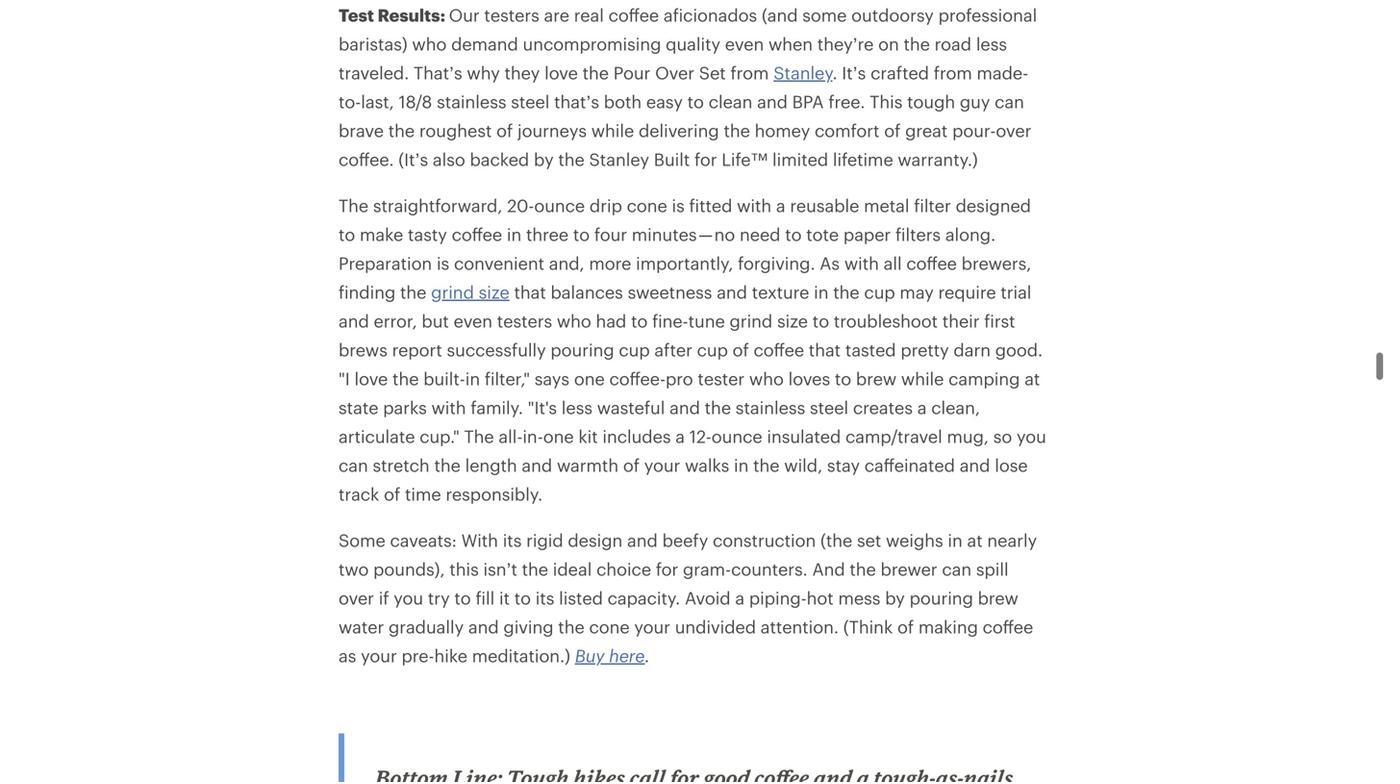 Task type: locate. For each thing, give the bounding box(es) containing it.
0 vertical spatial your
[[644, 455, 680, 475]]

is up the minutes—no
[[672, 195, 685, 215]]

can up track
[[339, 455, 368, 475]]

in inside the straightforward, 20-ounce drip cone is fitted with a reusable metal filter designed to make tasty coffee in three to four minutes—no need to tote paper filters along. preparation is convenient and, more importantly, forgiving. as with all coffee brewers, finding the
[[507, 224, 522, 244]]

0 vertical spatial over
[[996, 120, 1032, 140]]

great
[[905, 120, 948, 140]]

0 vertical spatial its
[[503, 530, 522, 550]]

0 horizontal spatial grind
[[431, 282, 474, 302]]

testers up successfully
[[497, 311, 552, 331]]

in left filter,"
[[465, 368, 480, 389]]

in right walks in the bottom of the page
[[734, 455, 749, 475]]

track
[[339, 484, 379, 504]]

to inside . it's crafted from made- to-last, 18/8 stainless steel that's both easy to clean and bpa free. this tough guy can brave the roughest of journeys while delivering the homey comfort of great pour-over coffee. (it's also backed by the stanley built for life™ limited lifetime warranty.)
[[688, 91, 704, 112]]

stanley inside . it's crafted from made- to-last, 18/8 stainless steel that's both easy to clean and bpa free. this tough guy can brave the roughest of journeys while delivering the homey comfort of great pour-over coffee. (it's also backed by the stanley built for life™ limited lifetime warranty.)
[[589, 149, 649, 169]]

1 vertical spatial pouring
[[910, 588, 973, 608]]

1 horizontal spatial by
[[885, 588, 905, 608]]

2 horizontal spatial can
[[995, 91, 1024, 112]]

0 vertical spatial even
[[725, 34, 764, 54]]

your right as
[[361, 645, 397, 666]]

0 horizontal spatial by
[[534, 149, 554, 169]]

0 horizontal spatial .
[[645, 645, 650, 666]]

ounce inside that balances sweetness and texture in the cup may require trial and error, but even testers who had to fine-tune grind size to troubleshoot their first brews report successfully pouring cup after cup of coffee that tasted pretty darn good. "i love the built-in filter," says one coffee-pro tester who loves to brew while camping at state parks with family. "it's less wasteful and the stainless steel creates a clean, articulate cup." the all-in-one kit includes a 12-ounce insulated camp/travel mug, so you can stretch the length and warmth of your walks in the wild, stay caffeinated and lose track of time responsibly.
[[712, 426, 762, 446]]

love right the "i
[[355, 368, 388, 389]]

a inside the straightforward, 20-ounce drip cone is fitted with a reusable metal filter designed to make tasty coffee in three to four minutes—no need to tote paper filters along. preparation is convenient and, more importantly, forgiving. as with all coffee brewers, finding the
[[776, 195, 786, 215]]

is down tasty
[[437, 253, 449, 273]]

and up homey
[[757, 91, 788, 112]]

0 vertical spatial stainless
[[437, 91, 507, 112]]

0 horizontal spatial ounce
[[534, 195, 585, 215]]

1 vertical spatial cone
[[589, 617, 630, 637]]

stainless
[[437, 91, 507, 112], [736, 397, 805, 417]]

minutes—no
[[632, 224, 735, 244]]

its
[[503, 530, 522, 550], [536, 588, 555, 608]]

pouring down had
[[551, 340, 614, 360]]

cone up buy here link at bottom left
[[589, 617, 630, 637]]

even down grind size link
[[454, 311, 493, 331]]

0 horizontal spatial less
[[562, 397, 593, 417]]

(the
[[821, 530, 853, 550]]

why
[[467, 62, 500, 83]]

grind down texture
[[730, 311, 773, 331]]

coffee.
[[339, 149, 394, 169]]

from down road on the right
[[934, 62, 972, 83]]

0 horizontal spatial for
[[656, 559, 678, 579]]

1 vertical spatial by
[[885, 588, 905, 608]]

0 vertical spatial testers
[[484, 5, 539, 25]]

can down 'made-'
[[995, 91, 1024, 112]]

and up choice
[[627, 530, 658, 550]]

. left it's
[[833, 62, 837, 83]]

grind up but
[[431, 282, 474, 302]]

who left "loves"
[[749, 368, 784, 389]]

0 horizontal spatial at
[[967, 530, 983, 550]]

buy here .
[[575, 645, 650, 666]]

cup down "tune"
[[697, 340, 728, 360]]

1 vertical spatial you
[[394, 588, 423, 608]]

steel inside that balances sweetness and texture in the cup may require trial and error, but even testers who had to fine-tune grind size to troubleshoot their first brews report successfully pouring cup after cup of coffee that tasted pretty darn good. "i love the built-in filter," says one coffee-pro tester who loves to brew while camping at state parks with family. "it's less wasteful and the stainless steel creates a clean, articulate cup." the all-in-one kit includes a 12-ounce insulated camp/travel mug, so you can stretch the length and warmth of your walks in the wild, stay caffeinated and lose track of time responsibly.
[[810, 397, 849, 417]]

1 horizontal spatial even
[[725, 34, 764, 54]]

over left if
[[339, 588, 374, 608]]

the up that's
[[583, 62, 609, 83]]

1 horizontal spatial from
[[934, 62, 972, 83]]

less up kit at the left bottom of page
[[562, 397, 593, 417]]

1 horizontal spatial its
[[536, 588, 555, 608]]

coffee inside some caveats: with its rigid design and beefy construction (the set weighs in at nearly two pounds), this isn't the ideal choice for gram-counters. and the brewer can spill over if you try to fill it to its listed capacity. avoid a piping-hot mess by pouring brew water gradually and giving the cone your undivided attention. (think of making coffee as your pre-hike meditation.)
[[983, 617, 1033, 637]]

to right it
[[514, 588, 531, 608]]

that
[[514, 282, 546, 302], [809, 340, 841, 360]]

stanley up drip
[[589, 149, 649, 169]]

with down built-
[[431, 397, 466, 417]]

can left spill
[[942, 559, 972, 579]]

1 vertical spatial even
[[454, 311, 493, 331]]

1 horizontal spatial while
[[901, 368, 944, 389]]

fill
[[476, 588, 495, 608]]

of up backed
[[497, 120, 513, 140]]

0 horizontal spatial is
[[437, 253, 449, 273]]

0 vertical spatial love
[[545, 62, 578, 83]]

tune
[[689, 311, 725, 331]]

size inside that balances sweetness and texture in the cup may require trial and error, but even testers who had to fine-tune grind size to troubleshoot their first brews report successfully pouring cup after cup of coffee that tasted pretty darn good. "i love the built-in filter," says one coffee-pro tester who loves to brew while camping at state parks with family. "it's less wasteful and the stainless steel creates a clean, articulate cup." the all-in-one kit includes a 12-ounce insulated camp/travel mug, so you can stretch the length and warmth of your walks in the wild, stay caffeinated and lose track of time responsibly.
[[777, 311, 808, 331]]

at up spill
[[967, 530, 983, 550]]

1 horizontal spatial that
[[809, 340, 841, 360]]

1 vertical spatial for
[[656, 559, 678, 579]]

wild,
[[784, 455, 823, 475]]

0 horizontal spatial brew
[[856, 368, 897, 389]]

from inside our testers are real coffee aficionados (and some outdoorsy professional baristas) who demand uncompromising quality even when they're on the road less traveled. that's why they love the pour over set from
[[731, 62, 769, 83]]

1 horizontal spatial for
[[695, 149, 717, 169]]

1 vertical spatial stanley
[[589, 149, 649, 169]]

make
[[360, 224, 403, 244]]

0 vertical spatial pouring
[[551, 340, 614, 360]]

for inside some caveats: with its rigid design and beefy construction (the set weighs in at nearly two pounds), this isn't the ideal choice for gram-counters. and the brewer can spill over if you try to fill it to its listed capacity. avoid a piping-hot mess by pouring brew water gradually and giving the cone your undivided attention. (think of making coffee as your pre-hike meditation.)
[[656, 559, 678, 579]]

1 horizontal spatial brew
[[978, 588, 1019, 608]]

1 vertical spatial can
[[339, 455, 368, 475]]

ounce up the 'three'
[[534, 195, 585, 215]]

1 horizontal spatial is
[[672, 195, 685, 215]]

at down good.
[[1025, 368, 1040, 389]]

cone inside the straightforward, 20-ounce drip cone is fitted with a reusable metal filter designed to make tasty coffee in three to four minutes—no need to tote paper filters along. preparation is convenient and, more importantly, forgiving. as with all coffee brewers, finding the
[[627, 195, 667, 215]]

caffeinated
[[865, 455, 955, 475]]

pouring up making
[[910, 588, 973, 608]]

0 vertical spatial can
[[995, 91, 1024, 112]]

so
[[994, 426, 1012, 446]]

is
[[672, 195, 685, 215], [437, 253, 449, 273]]

0 horizontal spatial that
[[514, 282, 546, 302]]

can inside . it's crafted from made- to-last, 18/8 stainless steel that's both easy to clean and bpa free. this tough guy can brave the roughest of journeys while delivering the homey comfort of great pour-over coffee. (it's also backed by the stanley built for life™ limited lifetime warranty.)
[[995, 91, 1024, 112]]

nearly
[[987, 530, 1037, 550]]

testers left are
[[484, 5, 539, 25]]

camp/travel
[[846, 426, 943, 446]]

comfort
[[815, 120, 880, 140]]

attention.
[[761, 617, 839, 637]]

size down texture
[[777, 311, 808, 331]]

0 vertical spatial steel
[[511, 91, 550, 112]]

0 horizontal spatial pouring
[[551, 340, 614, 360]]

size down convenient
[[479, 282, 510, 302]]

testers inside that balances sweetness and texture in the cup may require trial and error, but even testers who had to fine-tune grind size to troubleshoot their first brews report successfully pouring cup after cup of coffee that tasted pretty darn good. "i love the built-in filter," says one coffee-pro tester who loves to brew while camping at state parks with family. "it's less wasteful and the stainless steel creates a clean, articulate cup." the all-in-one kit includes a 12-ounce insulated camp/travel mug, so you can stretch the length and warmth of your walks in the wild, stay caffeinated and lose track of time responsibly.
[[497, 311, 552, 331]]

that down convenient
[[514, 282, 546, 302]]

good.
[[995, 340, 1043, 360]]

1 horizontal spatial steel
[[810, 397, 849, 417]]

1 vertical spatial testers
[[497, 311, 552, 331]]

camping
[[949, 368, 1020, 389]]

even inside our testers are real coffee aficionados (and some outdoorsy professional baristas) who demand uncompromising quality even when they're on the road less traveled. that's why they love the pour over set from
[[725, 34, 764, 54]]

at inside that balances sweetness and texture in the cup may require trial and error, but even testers who had to fine-tune grind size to troubleshoot their first brews report successfully pouring cup after cup of coffee that tasted pretty darn good. "i love the built-in filter," says one coffee-pro tester who loves to brew while camping at state parks with family. "it's less wasteful and the stainless steel creates a clean, articulate cup." the all-in-one kit includes a 12-ounce insulated camp/travel mug, so you can stretch the length and warmth of your walks in the wild, stay caffeinated and lose track of time responsibly.
[[1025, 368, 1040, 389]]

with inside that balances sweetness and texture in the cup may require trial and error, but even testers who had to fine-tune grind size to troubleshoot their first brews report successfully pouring cup after cup of coffee that tasted pretty darn good. "i love the built-in filter," says one coffee-pro tester who loves to brew while camping at state parks with family. "it's less wasteful and the stainless steel creates a clean, articulate cup." the all-in-one kit includes a 12-ounce insulated camp/travel mug, so you can stretch the length and warmth of your walks in the wild, stay caffeinated and lose track of time responsibly.
[[431, 397, 466, 417]]

limited
[[773, 149, 828, 169]]

parks
[[383, 397, 427, 417]]

lifetime
[[833, 149, 893, 169]]

all-
[[499, 426, 523, 446]]

.
[[833, 62, 837, 83], [645, 645, 650, 666]]

one
[[574, 368, 605, 389], [543, 426, 574, 446]]

1 vertical spatial ounce
[[712, 426, 762, 446]]

its up isn't
[[503, 530, 522, 550]]

the up (it's
[[388, 120, 415, 140]]

18/8
[[399, 91, 432, 112]]

brave
[[339, 120, 384, 140]]

your down includes
[[644, 455, 680, 475]]

0 horizontal spatial even
[[454, 311, 493, 331]]

1 horizontal spatial love
[[545, 62, 578, 83]]

traveled.
[[339, 62, 409, 83]]

finding
[[339, 282, 396, 302]]

who
[[412, 34, 447, 54], [557, 311, 591, 331], [749, 368, 784, 389]]

that up "loves"
[[809, 340, 841, 360]]

0 horizontal spatial over
[[339, 588, 374, 608]]

1 horizontal spatial at
[[1025, 368, 1040, 389]]

1 horizontal spatial less
[[976, 34, 1007, 54]]

warranty.)
[[898, 149, 978, 169]]

cup up 'troubleshoot'
[[864, 282, 895, 302]]

of right (think
[[898, 617, 914, 637]]

cup
[[864, 282, 895, 302], [619, 340, 650, 360], [697, 340, 728, 360]]

choice
[[597, 559, 651, 579]]

stanley link
[[774, 62, 833, 83]]

both
[[604, 91, 642, 112]]

the down as
[[833, 282, 860, 302]]

coffee up convenient
[[452, 224, 502, 244]]

0 horizontal spatial steel
[[511, 91, 550, 112]]

clean,
[[931, 397, 980, 417]]

the up length
[[464, 426, 494, 446]]

2 from from the left
[[934, 62, 972, 83]]

for down the 'beefy'
[[656, 559, 678, 579]]

0 vertical spatial ounce
[[534, 195, 585, 215]]

by down brewer
[[885, 588, 905, 608]]

2 horizontal spatial with
[[845, 253, 879, 273]]

try
[[428, 588, 450, 608]]

a left 12-
[[676, 426, 685, 446]]

stainless down why
[[437, 91, 507, 112]]

coffee inside our testers are real coffee aficionados (and some outdoorsy professional baristas) who demand uncompromising quality even when they're on the road less traveled. that's why they love the pour over set from
[[609, 5, 659, 25]]

1 horizontal spatial pouring
[[910, 588, 973, 608]]

1 vertical spatial brew
[[978, 588, 1019, 608]]

even inside that balances sweetness and texture in the cup may require trial and error, but even testers who had to fine-tune grind size to troubleshoot their first brews report successfully pouring cup after cup of coffee that tasted pretty darn good. "i love the built-in filter," says one coffee-pro tester who loves to brew while camping at state parks with family. "it's less wasteful and the stainless steel creates a clean, articulate cup." the all-in-one kit includes a 12-ounce insulated camp/travel mug, so you can stretch the length and warmth of your walks in the wild, stay caffeinated and lose track of time responsibly.
[[454, 311, 493, 331]]

the right on
[[904, 34, 930, 54]]

1 vertical spatial grind
[[730, 311, 773, 331]]

over inside some caveats: with its rigid design and beefy construction (the set weighs in at nearly two pounds), this isn't the ideal choice for gram-counters. and the brewer can spill over if you try to fill it to its listed capacity. avoid a piping-hot mess by pouring brew water gradually and giving the cone your undivided attention. (think of making coffee as your pre-hike meditation.)
[[339, 588, 374, 608]]

with down paper
[[845, 253, 879, 273]]

you inside that balances sweetness and texture in the cup may require trial and error, but even testers who had to fine-tune grind size to troubleshoot their first brews report successfully pouring cup after cup of coffee that tasted pretty darn good. "i love the built-in filter," says one coffee-pro tester who loves to brew while camping at state parks with family. "it's less wasteful and the stainless steel creates a clean, articulate cup." the all-in-one kit includes a 12-ounce insulated camp/travel mug, so you can stretch the length and warmth of your walks in the wild, stay caffeinated and lose track of time responsibly.
[[1017, 426, 1047, 446]]

buy here link
[[575, 645, 645, 666]]

by inside . it's crafted from made- to-last, 18/8 stainless steel that's both easy to clean and bpa free. this tough guy can brave the roughest of journeys while delivering the homey comfort of great pour-over coffee. (it's also backed by the stanley built for life™ limited lifetime warranty.)
[[534, 149, 554, 169]]

0 horizontal spatial stainless
[[437, 91, 507, 112]]

1 vertical spatial while
[[901, 368, 944, 389]]

by down journeys
[[534, 149, 554, 169]]

ounce inside the straightforward, 20-ounce drip cone is fitted with a reusable metal filter designed to make tasty coffee in three to four minutes—no need to tote paper filters along. preparation is convenient and, more importantly, forgiving. as with all coffee brewers, finding the
[[534, 195, 585, 215]]

and up 'brews'
[[339, 311, 369, 331]]

your
[[644, 455, 680, 475], [634, 617, 670, 637], [361, 645, 397, 666]]

the down tester
[[705, 397, 731, 417]]

with up need
[[737, 195, 772, 215]]

who down balances
[[557, 311, 591, 331]]

troubleshoot
[[834, 311, 938, 331]]

a inside some caveats: with its rigid design and beefy construction (the set weighs in at nearly two pounds), this isn't the ideal choice for gram-counters. and the brewer can spill over if you try to fill it to its listed capacity. avoid a piping-hot mess by pouring brew water gradually and giving the cone your undivided attention. (think of making coffee as your pre-hike meditation.)
[[735, 588, 745, 608]]

free.
[[829, 91, 865, 112]]

test
[[339, 5, 374, 25]]

of down 'stretch'
[[384, 484, 400, 504]]

it's
[[842, 62, 866, 83]]

1 vertical spatial over
[[339, 588, 374, 608]]

love inside our testers are real coffee aficionados (and some outdoorsy professional baristas) who demand uncompromising quality even when they're on the road less traveled. that's why they love the pour over set from
[[545, 62, 578, 83]]

even
[[725, 34, 764, 54], [454, 311, 493, 331]]

1 vertical spatial stainless
[[736, 397, 805, 417]]

0 vertical spatial by
[[534, 149, 554, 169]]

while inside that balances sweetness and texture in the cup may require trial and error, but even testers who had to fine-tune grind size to troubleshoot their first brews report successfully pouring cup after cup of coffee that tasted pretty darn good. "i love the built-in filter," says one coffee-pro tester who loves to brew while camping at state parks with family. "it's less wasteful and the stainless steel creates a clean, articulate cup." the all-in-one kit includes a 12-ounce insulated camp/travel mug, so you can stretch the length and warmth of your walks in the wild, stay caffeinated and lose track of time responsibly.
[[901, 368, 944, 389]]

results:
[[378, 5, 445, 25]]

designed
[[956, 195, 1031, 215]]

had
[[596, 311, 627, 331]]

1 horizontal spatial over
[[996, 120, 1032, 140]]

1 horizontal spatial .
[[833, 62, 837, 83]]

for right built
[[695, 149, 717, 169]]

to right easy
[[688, 91, 704, 112]]

of inside some caveats: with its rigid design and beefy construction (the set weighs in at nearly two pounds), this isn't the ideal choice for gram-counters. and the brewer can spill over if you try to fill it to its listed capacity. avoid a piping-hot mess by pouring brew water gradually and giving the cone your undivided attention. (think of making coffee as your pre-hike meditation.)
[[898, 617, 914, 637]]

steel down they
[[511, 91, 550, 112]]

your down capacity.
[[634, 617, 670, 637]]

its up 'giving'
[[536, 588, 555, 608]]

and down "in-"
[[522, 455, 552, 475]]

1 vertical spatial love
[[355, 368, 388, 389]]

cone inside some caveats: with its rigid design and beefy construction (the set weighs in at nearly two pounds), this isn't the ideal choice for gram-counters. and the brewer can spill over if you try to fill it to its listed capacity. avoid a piping-hot mess by pouring brew water gradually and giving the cone your undivided attention. (think of making coffee as your pre-hike meditation.)
[[589, 617, 630, 637]]

1 horizontal spatial can
[[942, 559, 972, 579]]

0 vertical spatial who
[[412, 34, 447, 54]]

over down 'made-'
[[996, 120, 1032, 140]]

0 vertical spatial while
[[591, 120, 634, 140]]

over
[[996, 120, 1032, 140], [339, 588, 374, 608]]

less
[[976, 34, 1007, 54], [562, 397, 593, 417]]

0 horizontal spatial the
[[339, 195, 369, 215]]

0 horizontal spatial stanley
[[589, 149, 649, 169]]

cone
[[627, 195, 667, 215], [589, 617, 630, 637]]

the left wild,
[[753, 455, 780, 475]]

1 horizontal spatial ounce
[[712, 426, 762, 446]]

you right if
[[394, 588, 423, 608]]

0 vertical spatial for
[[695, 149, 717, 169]]

stainless inside . it's crafted from made- to-last, 18/8 stainless steel that's both easy to clean and bpa free. this tough guy can brave the roughest of journeys while delivering the homey comfort of great pour-over coffee. (it's also backed by the stanley built for life™ limited lifetime warranty.)
[[437, 91, 507, 112]]

your inside that balances sweetness and texture in the cup may require trial and error, but even testers who had to fine-tune grind size to troubleshoot their first brews report successfully pouring cup after cup of coffee that tasted pretty darn good. "i love the built-in filter," says one coffee-pro tester who loves to brew while camping at state parks with family. "it's less wasteful and the stainless steel creates a clean, articulate cup." the all-in-one kit includes a 12-ounce insulated camp/travel mug, so you can stretch the length and warmth of your walks in the wild, stay caffeinated and lose track of time responsibly.
[[644, 455, 680, 475]]

0 vertical spatial the
[[339, 195, 369, 215]]

(it's
[[399, 149, 428, 169]]

by
[[534, 149, 554, 169], [885, 588, 905, 608]]

stanley up the bpa
[[774, 62, 833, 83]]

grind inside that balances sweetness and texture in the cup may require trial and error, but even testers who had to fine-tune grind size to troubleshoot their first brews report successfully pouring cup after cup of coffee that tasted pretty darn good. "i love the built-in filter," says one coffee-pro tester who loves to brew while camping at state parks with family. "it's less wasteful and the stainless steel creates a clean, articulate cup." the all-in-one kit includes a 12-ounce insulated camp/travel mug, so you can stretch the length and warmth of your walks in the wild, stay caffeinated and lose track of time responsibly.
[[730, 311, 773, 331]]

0 horizontal spatial from
[[731, 62, 769, 83]]

who up that's
[[412, 34, 447, 54]]

the
[[904, 34, 930, 54], [583, 62, 609, 83], [388, 120, 415, 140], [724, 120, 750, 140], [558, 149, 585, 169], [400, 282, 427, 302], [833, 282, 860, 302], [393, 368, 419, 389], [705, 397, 731, 417], [434, 455, 461, 475], [753, 455, 780, 475], [522, 559, 548, 579], [850, 559, 876, 579], [558, 617, 585, 637]]

and
[[757, 91, 788, 112], [717, 282, 747, 302], [339, 311, 369, 331], [670, 397, 700, 417], [522, 455, 552, 475], [960, 455, 990, 475], [627, 530, 658, 550], [468, 617, 499, 637]]

2 vertical spatial your
[[361, 645, 397, 666]]

1 horizontal spatial stainless
[[736, 397, 805, 417]]

of down includes
[[623, 455, 640, 475]]

love
[[545, 62, 578, 83], [355, 368, 388, 389]]

0 vertical spatial .
[[833, 62, 837, 83]]

1 vertical spatial steel
[[810, 397, 849, 417]]

stanley
[[774, 62, 833, 83], [589, 149, 649, 169]]

stainless inside that balances sweetness and texture in the cup may require trial and error, but even testers who had to fine-tune grind size to troubleshoot their first brews report successfully pouring cup after cup of coffee that tasted pretty darn good. "i love the built-in filter," says one coffee-pro tester who loves to brew while camping at state parks with family. "it's less wasteful and the stainless steel creates a clean, articulate cup." the all-in-one kit includes a 12-ounce insulated camp/travel mug, so you can stretch the length and warmth of your walks in the wild, stay caffeinated and lose track of time responsibly.
[[736, 397, 805, 417]]

0 horizontal spatial cup
[[619, 340, 650, 360]]

here
[[609, 645, 645, 666]]

it
[[499, 588, 510, 608]]

coffee up "loves"
[[754, 340, 804, 360]]

1 vertical spatial the
[[464, 426, 494, 446]]

brew inside that balances sweetness and texture in the cup may require trial and error, but even testers who had to fine-tune grind size to troubleshoot their first brews report successfully pouring cup after cup of coffee that tasted pretty darn good. "i love the built-in filter," says one coffee-pro tester who loves to brew while camping at state parks with family. "it's less wasteful and the stainless steel creates a clean, articulate cup." the all-in-one kit includes a 12-ounce insulated camp/travel mug, so you can stretch the length and warmth of your walks in the wild, stay caffeinated and lose track of time responsibly.
[[856, 368, 897, 389]]

1 vertical spatial at
[[967, 530, 983, 550]]

in inside some caveats: with its rigid design and beefy construction (the set weighs in at nearly two pounds), this isn't the ideal choice for gram-counters. and the brewer can spill over if you try to fill it to its listed capacity. avoid a piping-hot mess by pouring brew water gradually and giving the cone your undivided attention. (think of making coffee as your pre-hike meditation.)
[[948, 530, 963, 550]]

from up clean
[[731, 62, 769, 83]]

listed
[[559, 588, 603, 608]]

pounds),
[[373, 559, 445, 579]]

avoid
[[685, 588, 731, 608]]

tasty
[[408, 224, 447, 244]]

coffee right making
[[983, 617, 1033, 637]]

this
[[870, 91, 903, 112]]

1 vertical spatial less
[[562, 397, 593, 417]]

while
[[591, 120, 634, 140], [901, 368, 944, 389]]

0 horizontal spatial can
[[339, 455, 368, 475]]

coffee right real
[[609, 5, 659, 25]]

construction
[[713, 530, 816, 550]]

less inside that balances sweetness and texture in the cup may require trial and error, but even testers who had to fine-tune grind size to troubleshoot their first brews report successfully pouring cup after cup of coffee that tasted pretty darn good. "i love the built-in filter," says one coffee-pro tester who loves to brew while camping at state parks with family. "it's less wasteful and the stainless steel creates a clean, articulate cup." the all-in-one kit includes a 12-ounce insulated camp/travel mug, so you can stretch the length and warmth of your walks in the wild, stay caffeinated and lose track of time responsibly.
[[562, 397, 593, 417]]

the up make
[[339, 195, 369, 215]]

can inside that balances sweetness and texture in the cup may require trial and error, but even testers who had to fine-tune grind size to troubleshoot their first brews report successfully pouring cup after cup of coffee that tasted pretty darn good. "i love the built-in filter," says one coffee-pro tester who loves to brew while camping at state parks with family. "it's less wasteful and the stainless steel creates a clean, articulate cup." the all-in-one kit includes a 12-ounce insulated camp/travel mug, so you can stretch the length and warmth of your walks in the wild, stay caffeinated and lose track of time responsibly.
[[339, 455, 368, 475]]

love down demand uncompromising
[[545, 62, 578, 83]]

two
[[339, 559, 369, 579]]

1 horizontal spatial who
[[557, 311, 591, 331]]

less down professional
[[976, 34, 1007, 54]]

1 vertical spatial with
[[845, 253, 879, 273]]

of up tester
[[733, 340, 749, 360]]

some caveats: with its rigid design and beefy construction (the set weighs in at nearly two pounds), this isn't the ideal choice for gram-counters. and the brewer can spill over if you try to fill it to its listed capacity. avoid a piping-hot mess by pouring brew water gradually and giving the cone your undivided attention. (think of making coffee as your pre-hike meditation.)
[[339, 530, 1037, 666]]

while down "pretty"
[[901, 368, 944, 389]]

0 vertical spatial you
[[1017, 426, 1047, 446]]

and down pro on the top
[[670, 397, 700, 417]]

0 vertical spatial at
[[1025, 368, 1040, 389]]

. inside . it's crafted from made- to-last, 18/8 stainless steel that's both easy to clean and bpa free. this tough guy can brave the roughest of journeys while delivering the homey comfort of great pour-over coffee. (it's also backed by the stanley built for life™ limited lifetime warranty.)
[[833, 62, 837, 83]]

giving
[[504, 617, 554, 637]]

you right so on the bottom right
[[1017, 426, 1047, 446]]

and inside . it's crafted from made- to-last, 18/8 stainless steel that's both easy to clean and bpa free. this tough guy can brave the roughest of journeys while delivering the homey comfort of great pour-over coffee. (it's also backed by the stanley built for life™ limited lifetime warranty.)
[[757, 91, 788, 112]]

brew down the tasted on the top of page
[[856, 368, 897, 389]]

darn
[[954, 340, 991, 360]]

1 vertical spatial size
[[777, 311, 808, 331]]

0 vertical spatial less
[[976, 34, 1007, 54]]

the up error,
[[400, 282, 427, 302]]

2 vertical spatial can
[[942, 559, 972, 579]]

fine-
[[652, 311, 689, 331]]

0 horizontal spatial you
[[394, 588, 423, 608]]

to down as
[[813, 311, 829, 331]]

even for but
[[454, 311, 493, 331]]

a up need
[[776, 195, 786, 215]]

are
[[544, 5, 569, 25]]

for inside . it's crafted from made- to-last, 18/8 stainless steel that's both easy to clean and bpa free. this tough guy can brave the roughest of journeys while delivering the homey comfort of great pour-over coffee. (it's also backed by the stanley built for life™ limited lifetime warranty.)
[[695, 149, 717, 169]]

ounce up walks in the bottom of the page
[[712, 426, 762, 446]]

by inside some caveats: with its rigid design and beefy construction (the set weighs in at nearly two pounds), this isn't the ideal choice for gram-counters. and the brewer can spill over if you try to fill it to its listed capacity. avoid a piping-hot mess by pouring brew water gradually and giving the cone your undivided attention. (think of making coffee as your pre-hike meditation.)
[[885, 588, 905, 608]]

0 vertical spatial with
[[737, 195, 772, 215]]

a
[[776, 195, 786, 215], [918, 397, 927, 417], [676, 426, 685, 446], [735, 588, 745, 608]]

gradually
[[389, 617, 464, 637]]

2 vertical spatial who
[[749, 368, 784, 389]]

steel down "loves"
[[810, 397, 849, 417]]

one right says
[[574, 368, 605, 389]]

1 from from the left
[[731, 62, 769, 83]]



Task type: vqa. For each thing, say whether or not it's contained in the screenshot.
on
yes



Task type: describe. For each thing, give the bounding box(es) containing it.
and up "tune"
[[717, 282, 747, 302]]

articulate
[[339, 426, 415, 446]]

pro
[[666, 368, 693, 389]]

over
[[655, 62, 695, 83]]

design
[[568, 530, 623, 550]]

life™
[[722, 149, 768, 169]]

less inside our testers are real coffee aficionados (and some outdoorsy professional baristas) who demand uncompromising quality even when they're on the road less traveled. that's why they love the pour over set from
[[976, 34, 1007, 54]]

guy
[[960, 91, 990, 112]]

state
[[339, 397, 379, 417]]

walks
[[685, 455, 729, 475]]

coffee inside that balances sweetness and texture in the cup may require trial and error, but even testers who had to fine-tune grind size to troubleshoot their first brews report successfully pouring cup after cup of coffee that tasted pretty darn good. "i love the built-in filter," says one coffee-pro tester who loves to brew while camping at state parks with family. "it's less wasteful and the stainless steel creates a clean, articulate cup." the all-in-one kit includes a 12-ounce insulated camp/travel mug, so you can stretch the length and warmth of your walks in the wild, stay caffeinated and lose track of time responsibly.
[[754, 340, 804, 360]]

also
[[433, 149, 465, 169]]

creates
[[853, 397, 913, 417]]

pour
[[614, 62, 651, 83]]

1 vertical spatial one
[[543, 426, 574, 446]]

along.
[[946, 224, 996, 244]]

you inside some caveats: with its rigid design and beefy construction (the set weighs in at nearly two pounds), this isn't the ideal choice for gram-counters. and the brewer can spill over if you try to fill it to its listed capacity. avoid a piping-hot mess by pouring brew water gradually and giving the cone your undivided attention. (think of making coffee as your pre-hike meditation.)
[[394, 588, 423, 608]]

at inside some caveats: with its rigid design and beefy construction (the set weighs in at nearly two pounds), this isn't the ideal choice for gram-counters. and the brewer can spill over if you try to fill it to its listed capacity. avoid a piping-hot mess by pouring brew water gradually and giving the cone your undivided attention. (think of making coffee as your pre-hike meditation.)
[[967, 530, 983, 550]]

capacity.
[[608, 588, 680, 608]]

water
[[339, 617, 384, 637]]

and down mug,
[[960, 455, 990, 475]]

length
[[465, 455, 517, 475]]

grind size
[[431, 282, 510, 302]]

first
[[984, 311, 1015, 331]]

the inside that balances sweetness and texture in the cup may require trial and error, but even testers who had to fine-tune grind size to troubleshoot their first brews report successfully pouring cup after cup of coffee that tasted pretty darn good. "i love the built-in filter," says one coffee-pro tester who loves to brew while camping at state parks with family. "it's less wasteful and the stainless steel creates a clean, articulate cup." the all-in-one kit includes a 12-ounce insulated camp/travel mug, so you can stretch the length and warmth of your walks in the wild, stay caffeinated and lose track of time responsibly.
[[464, 426, 494, 446]]

in-
[[523, 426, 543, 446]]

and
[[812, 559, 845, 579]]

1 vertical spatial your
[[634, 617, 670, 637]]

brewers,
[[962, 253, 1032, 273]]

even for quality
[[725, 34, 764, 54]]

the down listed
[[558, 617, 585, 637]]

trial
[[1001, 282, 1032, 302]]

"it's
[[528, 397, 557, 417]]

1 vertical spatial that
[[809, 340, 841, 360]]

journeys
[[518, 120, 587, 140]]

making
[[919, 617, 978, 637]]

the down journeys
[[558, 149, 585, 169]]

insulated
[[767, 426, 841, 446]]

set
[[857, 530, 881, 550]]

aficionados
[[664, 5, 757, 25]]

fitted
[[689, 195, 732, 215]]

20-
[[507, 195, 534, 215]]

tough
[[907, 91, 955, 112]]

drip
[[590, 195, 622, 215]]

pour-
[[952, 120, 996, 140]]

over inside . it's crafted from made- to-last, 18/8 stainless steel that's both easy to clean and bpa free. this tough guy can brave the roughest of journeys while delivering the homey comfort of great pour-over coffee. (it's also backed by the stanley built for life™ limited lifetime warranty.)
[[996, 120, 1032, 140]]

0 vertical spatial that
[[514, 282, 546, 302]]

2 horizontal spatial cup
[[864, 282, 895, 302]]

they
[[505, 62, 540, 83]]

steel inside . it's crafted from made- to-last, 18/8 stainless steel that's both easy to clean and bpa free. this tough guy can brave the roughest of journeys while delivering the homey comfort of great pour-over coffee. (it's also backed by the stanley built for life™ limited lifetime warranty.)
[[511, 91, 550, 112]]

that's
[[414, 62, 462, 83]]

a left clean,
[[918, 397, 927, 417]]

reusable
[[790, 195, 859, 215]]

successfully
[[447, 340, 546, 360]]

0 vertical spatial grind
[[431, 282, 474, 302]]

1 vertical spatial its
[[536, 588, 555, 608]]

our testers are real coffee aficionados (and some outdoorsy professional baristas) who demand uncompromising quality even when they're on the road less traveled. that's why they love the pour over set from
[[339, 5, 1037, 83]]

delivering
[[639, 120, 719, 140]]

pouring inside that balances sweetness and texture in the cup may require trial and error, but even testers who had to fine-tune grind size to troubleshoot their first brews report successfully pouring cup after cup of coffee that tasted pretty darn good. "i love the built-in filter," says one coffee-pro tester who loves to brew while camping at state parks with family. "it's less wasteful and the stainless steel creates a clean, articulate cup." the all-in-one kit includes a 12-ounce insulated camp/travel mug, so you can stretch the length and warmth of your walks in the wild, stay caffeinated and lose track of time responsibly.
[[551, 340, 614, 360]]

2 horizontal spatial who
[[749, 368, 784, 389]]

from inside . it's crafted from made- to-last, 18/8 stainless steel that's both easy to clean and bpa free. this tough guy can brave the roughest of journeys while delivering the homey comfort of great pour-over coffee. (it's also backed by the stanley built for life™ limited lifetime warranty.)
[[934, 62, 972, 83]]

convenient
[[454, 253, 544, 273]]

1 vertical spatial is
[[437, 253, 449, 273]]

buy
[[575, 645, 605, 666]]

the up parks on the left bottom
[[393, 368, 419, 389]]

this
[[450, 559, 479, 579]]

quality
[[666, 34, 721, 54]]

testers inside our testers are real coffee aficionados (and some outdoorsy professional baristas) who demand uncompromising quality even when they're on the road less traveled. that's why they love the pour over set from
[[484, 5, 539, 25]]

stretch
[[373, 455, 430, 475]]

1 horizontal spatial stanley
[[774, 62, 833, 83]]

"i
[[339, 368, 350, 389]]

filter,"
[[485, 368, 530, 389]]

1 vertical spatial who
[[557, 311, 591, 331]]

tester
[[698, 368, 745, 389]]

to left the fill
[[454, 588, 471, 608]]

brew inside some caveats: with its rigid design and beefy construction (the set weighs in at nearly two pounds), this isn't the ideal choice for gram-counters. and the brewer can spill over if you try to fill it to its listed capacity. avoid a piping-hot mess by pouring brew water gradually and giving the cone your undivided attention. (think of making coffee as your pre-hike meditation.)
[[978, 588, 1019, 608]]

to left four
[[573, 224, 590, 244]]

0 vertical spatial one
[[574, 368, 605, 389]]

warmth
[[557, 455, 619, 475]]

the inside the straightforward, 20-ounce drip cone is fitted with a reusable metal filter designed to make tasty coffee in three to four minutes—no need to tote paper filters along. preparation is convenient and, more importantly, forgiving. as with all coffee brewers, finding the
[[400, 282, 427, 302]]

baristas)
[[339, 34, 408, 54]]

pre-
[[402, 645, 434, 666]]

all
[[884, 253, 902, 273]]

the down rigid
[[522, 559, 548, 579]]

sweetness
[[628, 282, 712, 302]]

undivided
[[675, 617, 756, 637]]

they're
[[818, 34, 874, 54]]

0 vertical spatial size
[[479, 282, 510, 302]]

1 vertical spatial .
[[645, 645, 650, 666]]

to left make
[[339, 224, 355, 244]]

can inside some caveats: with its rigid design and beefy construction (the set weighs in at nearly two pounds), this isn't the ideal choice for gram-counters. and the brewer can spill over if you try to fill it to its listed capacity. avoid a piping-hot mess by pouring brew water gradually and giving the cone your undivided attention. (think of making coffee as your pre-hike meditation.)
[[942, 559, 972, 579]]

professional
[[939, 5, 1037, 25]]

on
[[878, 34, 899, 54]]

as
[[820, 253, 840, 273]]

as
[[339, 645, 356, 666]]

and down the fill
[[468, 617, 499, 637]]

(and
[[762, 5, 798, 25]]

the up the mess
[[850, 559, 876, 579]]

0 vertical spatial is
[[672, 195, 685, 215]]

tasted
[[845, 340, 896, 360]]

to right had
[[631, 311, 648, 331]]

to left the tote in the right top of the page
[[785, 224, 802, 244]]

but
[[422, 311, 449, 331]]

spill
[[976, 559, 1009, 579]]

rigid
[[526, 530, 563, 550]]

who inside our testers are real coffee aficionados (and some outdoorsy professional baristas) who demand uncompromising quality even when they're on the road less traveled. that's why they love the pour over set from
[[412, 34, 447, 54]]

love inside that balances sweetness and texture in the cup may require trial and error, but even testers who had to fine-tune grind size to troubleshoot their first brews report successfully pouring cup after cup of coffee that tasted pretty darn good. "i love the built-in filter," says one coffee-pro tester who loves to brew while camping at state parks with family. "it's less wasteful and the stainless steel creates a clean, articulate cup." the all-in-one kit includes a 12-ounce insulated camp/travel mug, so you can stretch the length and warmth of your walks in the wild, stay caffeinated and lose track of time responsibly.
[[355, 368, 388, 389]]

report
[[392, 340, 442, 360]]

1 horizontal spatial with
[[737, 195, 772, 215]]

pouring inside some caveats: with its rigid design and beefy construction (the set weighs in at nearly two pounds), this isn't the ideal choice for gram-counters. and the brewer can spill over if you try to fill it to its listed capacity. avoid a piping-hot mess by pouring brew water gradually and giving the cone your undivided attention. (think of making coffee as your pre-hike meditation.)
[[910, 588, 973, 608]]

counters.
[[731, 559, 808, 579]]

built-
[[423, 368, 465, 389]]

hike
[[434, 645, 468, 666]]

may
[[900, 282, 934, 302]]

gram-
[[683, 559, 731, 579]]

while inside . it's crafted from made- to-last, 18/8 stainless steel that's both easy to clean and bpa free. this tough guy can brave the roughest of journeys while delivering the homey comfort of great pour-over coffee. (it's also backed by the stanley built for life™ limited lifetime warranty.)
[[591, 120, 634, 140]]

last,
[[361, 91, 394, 112]]

to right "loves"
[[835, 368, 852, 389]]

1 horizontal spatial cup
[[697, 340, 728, 360]]

weighs
[[886, 530, 943, 550]]

mug,
[[947, 426, 989, 446]]

test results:
[[339, 5, 449, 25]]

the down clean
[[724, 120, 750, 140]]

. it's crafted from made- to-last, 18/8 stainless steel that's both easy to clean and bpa free. this tough guy can brave the roughest of journeys while delivering the homey comfort of great pour-over coffee. (it's also backed by the stanley built for life™ limited lifetime warranty.)
[[339, 62, 1032, 169]]

in down as
[[814, 282, 829, 302]]

roughest
[[419, 120, 492, 140]]

three
[[526, 224, 569, 244]]

of down this
[[884, 120, 901, 140]]

pretty
[[901, 340, 949, 360]]

the inside the straightforward, 20-ounce drip cone is fitted with a reusable metal filter designed to make tasty coffee in three to four minutes—no need to tote paper filters along. preparation is convenient and, more importantly, forgiving. as with all coffee brewers, finding the
[[339, 195, 369, 215]]

to-
[[339, 91, 361, 112]]

says
[[535, 368, 570, 389]]

crafted
[[871, 62, 929, 83]]

the down the cup."
[[434, 455, 461, 475]]

preparation
[[339, 253, 432, 273]]

time
[[405, 484, 441, 504]]

coffee down filters
[[907, 253, 957, 273]]



